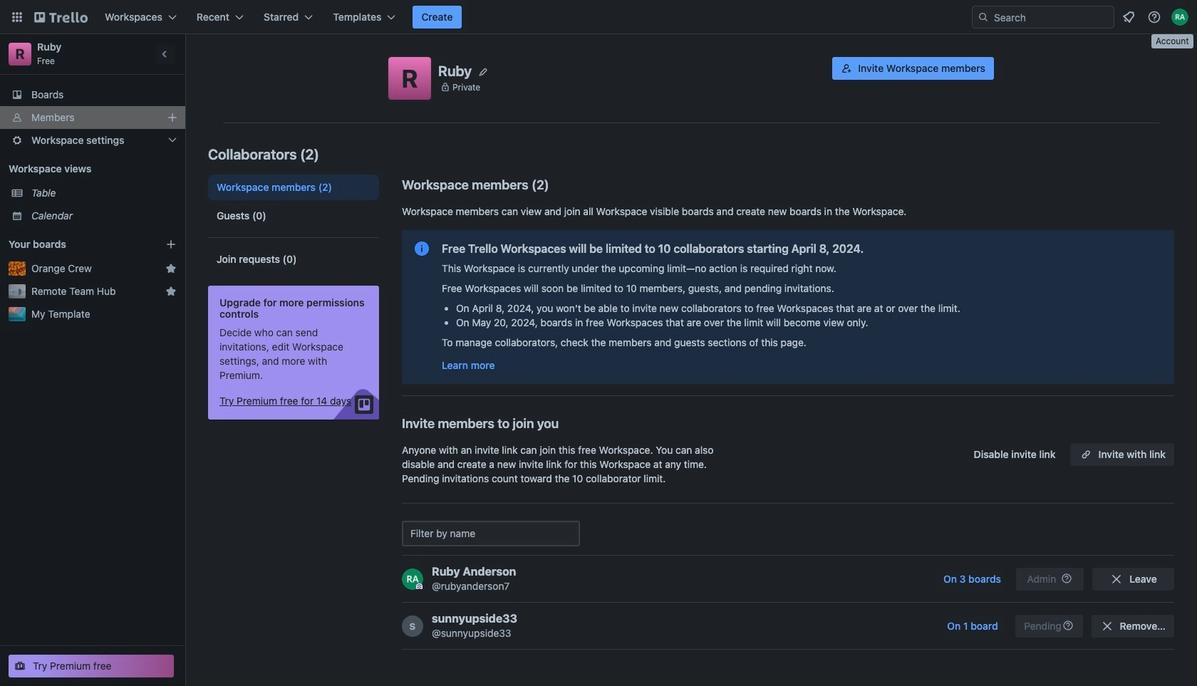 Task type: locate. For each thing, give the bounding box(es) containing it.
0 vertical spatial ruby anderson (rubyanderson7) image
[[1172, 9, 1189, 26]]

add board image
[[165, 239, 177, 250]]

ruby anderson (rubyanderson7) image up sunnyupside33 (sunnyupside33) icon
[[402, 568, 423, 590]]

tooltip
[[1152, 34, 1194, 48]]

starred icon image
[[165, 263, 177, 274], [165, 286, 177, 297]]

ruby anderson (rubyanderson7) image
[[1172, 9, 1189, 26], [402, 568, 423, 590]]

0 vertical spatial starred icon image
[[165, 263, 177, 274]]

open information menu image
[[1148, 10, 1162, 24]]

primary element
[[0, 0, 1197, 34]]

ruby anderson (rubyanderson7) image right open information menu icon at the right of page
[[1172, 9, 1189, 26]]

workspace navigation collapse icon image
[[155, 44, 175, 64]]

1 vertical spatial starred icon image
[[165, 286, 177, 297]]

ruby anderson (rubyanderson7) image inside primary element
[[1172, 9, 1189, 26]]

1 horizontal spatial ruby anderson (rubyanderson7) image
[[1172, 9, 1189, 26]]

Filter by name text field
[[402, 521, 580, 547]]

1 vertical spatial ruby anderson (rubyanderson7) image
[[402, 568, 423, 590]]



Task type: describe. For each thing, give the bounding box(es) containing it.
1 starred icon image from the top
[[165, 263, 177, 274]]

your boards with 3 items element
[[9, 236, 144, 253]]

sunnyupside33 (sunnyupside33) image
[[402, 615, 423, 637]]

Search field
[[989, 7, 1114, 27]]

2 starred icon image from the top
[[165, 286, 177, 297]]

back to home image
[[34, 6, 88, 29]]

0 notifications image
[[1121, 9, 1138, 26]]

search image
[[978, 11, 989, 23]]

0 horizontal spatial ruby anderson (rubyanderson7) image
[[402, 568, 423, 590]]



Task type: vqa. For each thing, say whether or not it's contained in the screenshot.
"table"
no



